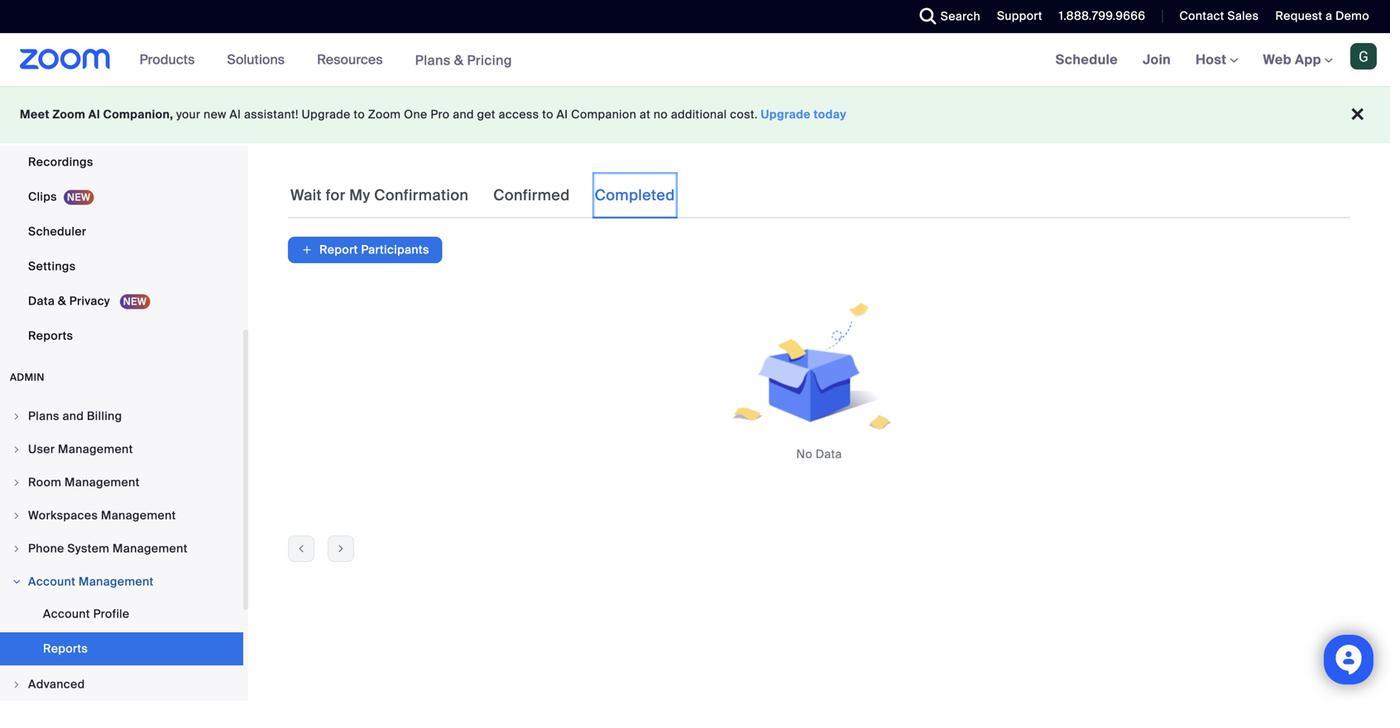 Task type: describe. For each thing, give the bounding box(es) containing it.
1 ai from the left
[[88, 107, 100, 122]]

sales
[[1228, 8, 1259, 24]]

at
[[640, 107, 651, 122]]

1 reports link from the top
[[0, 320, 243, 353]]

management for account management
[[79, 574, 154, 589]]

plans for plans & pricing
[[415, 52, 451, 69]]

product information navigation
[[127, 33, 525, 87]]

2 reports link from the top
[[0, 632, 243, 666]]

2 upgrade from the left
[[761, 107, 811, 122]]

workspaces management menu item
[[0, 500, 243, 531]]

right image for workspaces
[[12, 511, 22, 521]]

reports for 2nd reports link from the bottom
[[28, 328, 73, 344]]

& for data
[[58, 293, 66, 309]]

search
[[941, 9, 981, 24]]

privacy
[[69, 293, 110, 309]]

solutions button
[[227, 33, 292, 86]]

right image for plans and billing
[[12, 411, 22, 421]]

web app button
[[1264, 51, 1334, 68]]

wait
[[291, 186, 322, 205]]

settings link
[[0, 250, 243, 283]]

account for account profile
[[43, 606, 90, 622]]

right image for room management
[[12, 478, 22, 488]]

products
[[140, 51, 195, 68]]

join
[[1143, 51, 1171, 68]]

1.888.799.9666 button up schedule "link"
[[1059, 8, 1146, 24]]

account management menu item
[[0, 566, 243, 598]]

confirmation
[[374, 186, 469, 205]]

scheduler link
[[0, 215, 243, 248]]

phone system management menu item
[[0, 533, 243, 565]]

join link
[[1131, 33, 1184, 86]]

user
[[28, 442, 55, 457]]

schedule link
[[1044, 33, 1131, 86]]

companion,
[[103, 107, 173, 122]]

billing
[[87, 409, 122, 424]]

meet
[[20, 107, 50, 122]]

get
[[477, 107, 496, 122]]

clips
[[28, 189, 57, 204]]

one
[[404, 107, 428, 122]]

web
[[1264, 51, 1292, 68]]

web app
[[1264, 51, 1322, 68]]

side navigation navigation
[[0, 0, 248, 701]]

completed
[[595, 186, 675, 205]]

a
[[1326, 8, 1333, 24]]

contact sales
[[1180, 8, 1259, 24]]

request
[[1276, 8, 1323, 24]]

account profile
[[43, 606, 130, 622]]

reports for 2nd reports link from the top
[[43, 641, 88, 656]]

app
[[1296, 51, 1322, 68]]

companion
[[571, 107, 637, 122]]

plans & pricing
[[415, 52, 512, 69]]

new
[[204, 107, 226, 122]]

personal menu menu
[[0, 0, 243, 354]]

report
[[320, 242, 358, 257]]

& for plans
[[454, 52, 464, 69]]

meet zoom ai companion, footer
[[0, 86, 1391, 143]]

admin menu menu
[[0, 401, 243, 701]]

phone system management
[[28, 541, 188, 556]]

workspaces
[[28, 508, 98, 523]]

zoom logo image
[[20, 49, 111, 70]]

and inside meet zoom ai companion, footer
[[453, 107, 474, 122]]

right image for account management
[[12, 577, 22, 587]]

meetings navigation
[[1044, 33, 1391, 87]]

host button
[[1196, 51, 1239, 68]]

confirmed
[[494, 186, 570, 205]]

support
[[998, 8, 1043, 24]]

1.888.799.9666 button up the schedule on the top right
[[1047, 0, 1150, 33]]

1 upgrade from the left
[[302, 107, 351, 122]]

pricing
[[467, 52, 512, 69]]

2 ai from the left
[[230, 107, 241, 122]]

data & privacy link
[[0, 285, 243, 318]]

plans and billing menu item
[[0, 401, 243, 432]]

management for workspaces management
[[101, 508, 176, 523]]

settings
[[28, 259, 76, 274]]



Task type: locate. For each thing, give the bounding box(es) containing it.
profile
[[93, 606, 130, 622]]

2 right image from the top
[[12, 511, 22, 521]]

1 horizontal spatial and
[[453, 107, 474, 122]]

1 horizontal spatial zoom
[[368, 107, 401, 122]]

account for account management
[[28, 574, 76, 589]]

confirmed tab
[[491, 172, 573, 219]]

management
[[58, 442, 133, 457], [65, 475, 140, 490], [101, 508, 176, 523], [113, 541, 188, 556], [79, 574, 154, 589]]

1.888.799.9666 button
[[1047, 0, 1150, 33], [1059, 8, 1146, 24]]

right image left account management
[[12, 577, 22, 587]]

1 to from the left
[[354, 107, 365, 122]]

management for room management
[[65, 475, 140, 490]]

0 vertical spatial &
[[454, 52, 464, 69]]

zoom right meet
[[53, 107, 85, 122]]

plans inside product information navigation
[[415, 52, 451, 69]]

add image
[[301, 242, 313, 258]]

wait for my confirmation
[[291, 186, 469, 205]]

admin
[[10, 371, 45, 384]]

2 vertical spatial right image
[[12, 680, 22, 690]]

reports
[[28, 328, 73, 344], [43, 641, 88, 656]]

and left billing
[[62, 409, 84, 424]]

no
[[797, 447, 813, 462]]

0 vertical spatial right image
[[12, 445, 22, 454]]

right image inside room management menu item
[[12, 478, 22, 488]]

participants
[[361, 242, 429, 257]]

1 horizontal spatial to
[[542, 107, 554, 122]]

3 right image from the top
[[12, 544, 22, 554]]

3 right image from the top
[[12, 680, 22, 690]]

right image inside account management menu item
[[12, 577, 22, 587]]

1 vertical spatial plans
[[28, 409, 59, 424]]

1 vertical spatial data
[[816, 447, 842, 462]]

host
[[1196, 51, 1231, 68]]

additional
[[671, 107, 727, 122]]

reports link
[[0, 320, 243, 353], [0, 632, 243, 666]]

upgrade
[[302, 107, 351, 122], [761, 107, 811, 122]]

1 vertical spatial &
[[58, 293, 66, 309]]

right image
[[12, 445, 22, 454], [12, 511, 22, 521], [12, 680, 22, 690]]

wait for my confirmation tab
[[288, 172, 471, 219]]

3 ai from the left
[[557, 107, 568, 122]]

0 vertical spatial account
[[28, 574, 76, 589]]

room management menu item
[[0, 467, 243, 498]]

previous page image
[[289, 541, 314, 556]]

0 horizontal spatial data
[[28, 293, 55, 309]]

1 horizontal spatial &
[[454, 52, 464, 69]]

recordings link
[[0, 146, 243, 179]]

management up profile
[[79, 574, 154, 589]]

meet zoom ai companion, your new ai assistant! upgrade to zoom one pro and get access to ai companion at no additional cost. upgrade today
[[20, 107, 847, 122]]

next page image
[[329, 541, 353, 556]]

support link
[[985, 0, 1047, 33], [998, 8, 1043, 24]]

profile picture image
[[1351, 43, 1377, 70]]

2 to from the left
[[542, 107, 554, 122]]

ai left companion,
[[88, 107, 100, 122]]

workspaces management
[[28, 508, 176, 523]]

& inside product information navigation
[[454, 52, 464, 69]]

1 vertical spatial reports
[[43, 641, 88, 656]]

data & privacy
[[28, 293, 113, 309]]

right image inside workspaces management menu item
[[12, 511, 22, 521]]

phone
[[28, 541, 64, 556]]

management down billing
[[58, 442, 133, 457]]

advanced
[[28, 677, 85, 692]]

clips link
[[0, 180, 243, 214]]

data right the no
[[816, 447, 842, 462]]

1 horizontal spatial plans
[[415, 52, 451, 69]]

report participants button
[[288, 237, 443, 263]]

right image left room
[[12, 478, 22, 488]]

1.888.799.9666
[[1059, 8, 1146, 24]]

2 zoom from the left
[[368, 107, 401, 122]]

account down the phone
[[28, 574, 76, 589]]

today
[[814, 107, 847, 122]]

4 right image from the top
[[12, 577, 22, 587]]

account inside menu item
[[28, 574, 76, 589]]

management for user management
[[58, 442, 133, 457]]

and
[[453, 107, 474, 122], [62, 409, 84, 424]]

ai left "companion"
[[557, 107, 568, 122]]

management down workspaces management menu item
[[113, 541, 188, 556]]

contact sales link
[[1168, 0, 1264, 33], [1180, 8, 1259, 24]]

assistant!
[[244, 107, 299, 122]]

products button
[[140, 33, 202, 86]]

pro
[[431, 107, 450, 122]]

1 vertical spatial and
[[62, 409, 84, 424]]

1 vertical spatial reports link
[[0, 632, 243, 666]]

and inside menu item
[[62, 409, 84, 424]]

& left privacy at top
[[58, 293, 66, 309]]

reports down data & privacy
[[28, 328, 73, 344]]

resources button
[[317, 33, 390, 86]]

room
[[28, 475, 62, 490]]

right image inside "user management" menu item
[[12, 445, 22, 454]]

0 horizontal spatial and
[[62, 409, 84, 424]]

recordings
[[28, 154, 93, 170]]

plans up user
[[28, 409, 59, 424]]

upgrade right cost.
[[761, 107, 811, 122]]

2 right image from the top
[[12, 478, 22, 488]]

1 horizontal spatial upgrade
[[761, 107, 811, 122]]

upgrade down product information navigation
[[302, 107, 351, 122]]

upgrade today link
[[761, 107, 847, 122]]

account management
[[28, 574, 154, 589]]

ai right new
[[230, 107, 241, 122]]

1 right image from the top
[[12, 445, 22, 454]]

right image inside advanced "menu item"
[[12, 680, 22, 690]]

right image down admin at the left bottom
[[12, 411, 22, 421]]

account
[[28, 574, 76, 589], [43, 606, 90, 622]]

management up workspaces management
[[65, 475, 140, 490]]

completed tab
[[593, 172, 678, 219]]

account management menu
[[0, 598, 243, 667]]

1 vertical spatial right image
[[12, 511, 22, 521]]

right image left workspaces at the bottom left of the page
[[12, 511, 22, 521]]

0 horizontal spatial ai
[[88, 107, 100, 122]]

system
[[67, 541, 110, 556]]

right image for user
[[12, 445, 22, 454]]

reports inside personal menu 'menu'
[[28, 328, 73, 344]]

access
[[499, 107, 539, 122]]

plans & pricing link
[[415, 52, 512, 69], [415, 52, 512, 69]]

room management
[[28, 475, 140, 490]]

no
[[654, 107, 668, 122]]

1 horizontal spatial ai
[[230, 107, 241, 122]]

request a demo link
[[1264, 0, 1391, 33], [1276, 8, 1370, 24]]

banner containing products
[[0, 33, 1391, 87]]

scheduler
[[28, 224, 86, 239]]

reports link down data & privacy 'link'
[[0, 320, 243, 353]]

0 horizontal spatial plans
[[28, 409, 59, 424]]

0 vertical spatial reports
[[28, 328, 73, 344]]

plans up meet zoom ai companion, your new ai assistant! upgrade to zoom one pro and get access to ai companion at no additional cost. upgrade today
[[415, 52, 451, 69]]

0 vertical spatial data
[[28, 293, 55, 309]]

&
[[454, 52, 464, 69], [58, 293, 66, 309]]

1 horizontal spatial data
[[816, 447, 842, 462]]

data
[[28, 293, 55, 309], [816, 447, 842, 462]]

tabs of reported participants page tab list
[[288, 172, 678, 219]]

report participants
[[320, 242, 429, 257]]

right image left user
[[12, 445, 22, 454]]

account profile link
[[0, 598, 243, 631]]

account down account management
[[43, 606, 90, 622]]

2 horizontal spatial ai
[[557, 107, 568, 122]]

0 vertical spatial reports link
[[0, 320, 243, 353]]

zoom
[[53, 107, 85, 122], [368, 107, 401, 122]]

reports link down "account profile" "link" at bottom left
[[0, 632, 243, 666]]

0 horizontal spatial &
[[58, 293, 66, 309]]

demo
[[1336, 8, 1370, 24]]

1 zoom from the left
[[53, 107, 85, 122]]

schedule
[[1056, 51, 1118, 68]]

0 horizontal spatial to
[[354, 107, 365, 122]]

search button
[[908, 0, 985, 33]]

right image for phone system management
[[12, 544, 22, 554]]

your
[[176, 107, 201, 122]]

0 vertical spatial and
[[453, 107, 474, 122]]

& left pricing
[[454, 52, 464, 69]]

for
[[326, 186, 346, 205]]

right image left advanced
[[12, 680, 22, 690]]

user management menu item
[[0, 434, 243, 465]]

0 vertical spatial plans
[[415, 52, 451, 69]]

banner
[[0, 33, 1391, 87]]

user management
[[28, 442, 133, 457]]

& inside 'link'
[[58, 293, 66, 309]]

no data
[[797, 447, 842, 462]]

0 horizontal spatial upgrade
[[302, 107, 351, 122]]

solutions
[[227, 51, 285, 68]]

zoom left one
[[368, 107, 401, 122]]

reports inside account management menu
[[43, 641, 88, 656]]

management down room management menu item
[[101, 508, 176, 523]]

right image inside plans and billing menu item
[[12, 411, 22, 421]]

account inside "link"
[[43, 606, 90, 622]]

plans
[[415, 52, 451, 69], [28, 409, 59, 424]]

right image left the phone
[[12, 544, 22, 554]]

right image inside phone system management menu item
[[12, 544, 22, 554]]

and left get
[[453, 107, 474, 122]]

plans and billing
[[28, 409, 122, 424]]

ai
[[88, 107, 100, 122], [230, 107, 241, 122], [557, 107, 568, 122]]

plans for plans and billing
[[28, 409, 59, 424]]

resources
[[317, 51, 383, 68]]

plans inside menu item
[[28, 409, 59, 424]]

my
[[349, 186, 371, 205]]

to
[[354, 107, 365, 122], [542, 107, 554, 122]]

to down resources dropdown button
[[354, 107, 365, 122]]

reports up advanced
[[43, 641, 88, 656]]

contact
[[1180, 8, 1225, 24]]

request a demo
[[1276, 8, 1370, 24]]

data down 'settings'
[[28, 293, 55, 309]]

1 right image from the top
[[12, 411, 22, 421]]

0 horizontal spatial zoom
[[53, 107, 85, 122]]

right image
[[12, 411, 22, 421], [12, 478, 22, 488], [12, 544, 22, 554], [12, 577, 22, 587]]

cost.
[[730, 107, 758, 122]]

advanced menu item
[[0, 669, 243, 700]]

1 vertical spatial account
[[43, 606, 90, 622]]

to right access at the left top of the page
[[542, 107, 554, 122]]

data inside 'link'
[[28, 293, 55, 309]]



Task type: vqa. For each thing, say whether or not it's contained in the screenshot.
2nd Reports link "REPORTS"
yes



